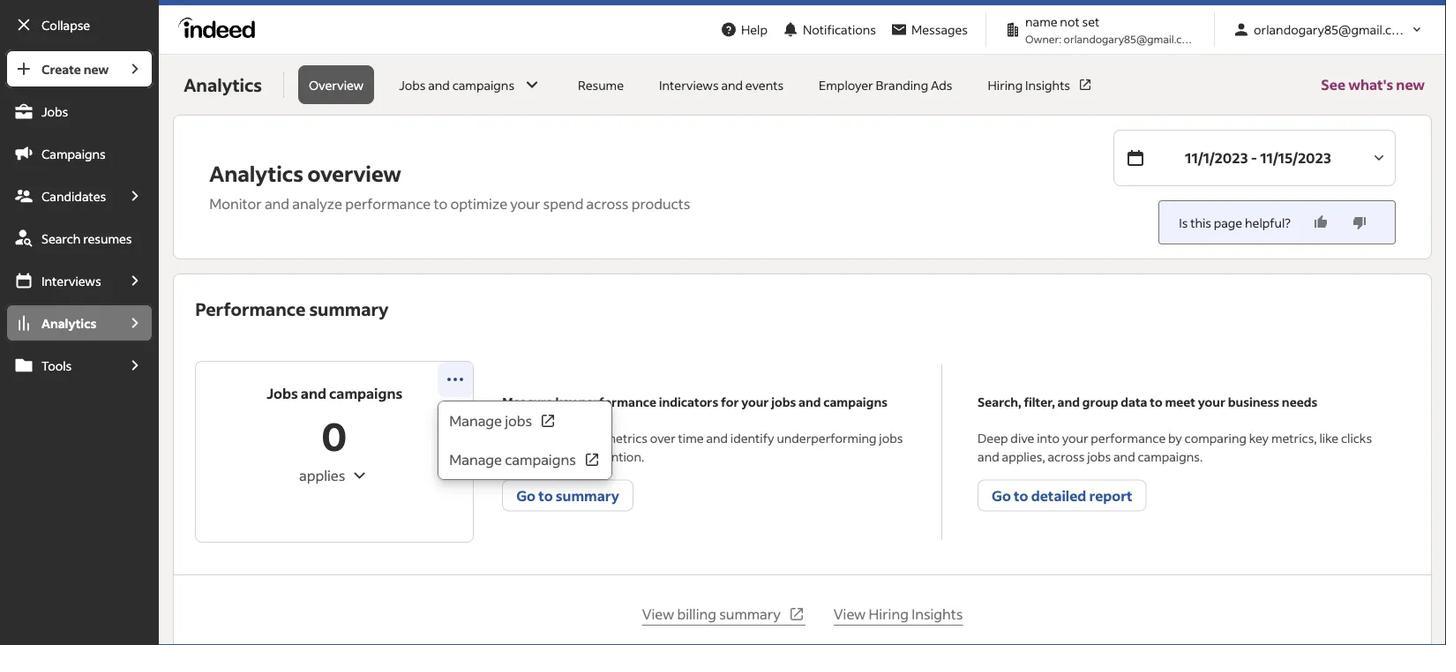 Task type: locate. For each thing, give the bounding box(es) containing it.
2 vertical spatial jobs
[[267, 384, 298, 402]]

manage left that
[[449, 450, 502, 469]]

underperforming
[[777, 430, 877, 446]]

view
[[642, 605, 674, 623], [834, 605, 866, 623]]

1 horizontal spatial interviews
[[659, 77, 719, 93]]

2 vertical spatial performance
[[1091, 430, 1166, 446]]

metrics,
[[1271, 430, 1317, 446]]

new inside button
[[1396, 75, 1425, 94]]

jobs inside manage jobs link
[[505, 412, 532, 430]]

0 vertical spatial manage
[[449, 412, 502, 430]]

new right create on the left top
[[84, 61, 109, 77]]

0 horizontal spatial go
[[516, 486, 536, 504]]

0 vertical spatial performance
[[345, 195, 431, 213]]

performance inside deep dive into your performance by comparing key metrics, like clicks and applies, across jobs and campaigns.
[[1091, 430, 1166, 446]]

campaigns.
[[1138, 448, 1203, 464]]

hiring
[[988, 77, 1023, 93], [869, 605, 909, 623]]

interviews left events
[[659, 77, 719, 93]]

go to summary
[[516, 486, 619, 504]]

0 vertical spatial hiring
[[988, 77, 1023, 93]]

1 view from the left
[[642, 605, 674, 623]]

identify
[[730, 430, 774, 446]]

1 horizontal spatial summary
[[556, 486, 619, 504]]

your left spend
[[510, 195, 540, 213]]

time
[[678, 430, 704, 446]]

and inside analytics overview monitor and analyze performance to optimize your spend across products
[[265, 195, 290, 213]]

performance
[[195, 297, 306, 320]]

jobs down measure
[[505, 412, 532, 430]]

not
[[1060, 14, 1080, 30]]

manage campaigns link
[[439, 440, 612, 479]]

hiring insights link
[[977, 65, 1104, 104]]

key left 'metrics,'
[[1249, 430, 1269, 446]]

performance down data
[[1091, 430, 1166, 446]]

jobs right underperforming
[[879, 430, 903, 446]]

search, filter, and group data to meet your business needs
[[978, 394, 1318, 409]]

optimize
[[450, 195, 507, 213]]

across inside analytics overview monitor and analyze performance to optimize your spend across products
[[586, 195, 629, 213]]

name not set owner: orlandogary85@gmail.com element
[[997, 12, 1204, 47]]

to left optimize
[[434, 195, 448, 213]]

to
[[434, 195, 448, 213], [1150, 394, 1163, 409], [538, 486, 553, 504], [1014, 486, 1028, 504]]

help button
[[713, 13, 775, 46]]

1 horizontal spatial view
[[834, 605, 866, 623]]

2 horizontal spatial jobs
[[399, 77, 426, 93]]

performance summary
[[195, 297, 389, 320]]

0 horizontal spatial interviews
[[41, 273, 101, 289]]

across down into
[[1048, 448, 1085, 464]]

0 horizontal spatial orlandogary85@gmail.com
[[1064, 32, 1198, 45]]

summary
[[309, 297, 389, 320], [556, 486, 619, 504], [719, 605, 781, 623]]

0 vertical spatial across
[[586, 195, 629, 213]]

your
[[510, 195, 540, 213], [741, 394, 769, 409], [1198, 394, 1226, 409], [554, 430, 580, 446], [1062, 430, 1088, 446], [560, 448, 586, 464]]

view billing summary link
[[642, 604, 805, 626]]

2 horizontal spatial performance
[[1091, 430, 1166, 446]]

analytics up monitor
[[209, 159, 303, 187]]

1 go from the left
[[516, 486, 536, 504]]

across right spend
[[586, 195, 629, 213]]

new right what's
[[1396, 75, 1425, 94]]

1 vertical spatial manage
[[449, 450, 502, 469]]

jobs inside deep dive into your performance by comparing key metrics, like clicks and applies, across jobs and campaigns.
[[1087, 448, 1111, 464]]

monitor
[[209, 195, 262, 213]]

campaigns
[[452, 77, 514, 93], [329, 384, 403, 402], [823, 394, 888, 409], [505, 450, 576, 469]]

view hiring insights
[[834, 605, 963, 623]]

orlandogary85@gmail.com down set
[[1064, 32, 1198, 45]]

2 go from the left
[[992, 486, 1011, 504]]

group
[[159, 0, 1446, 5]]

interviews down search resumes link
[[41, 273, 101, 289]]

jobs inside button
[[399, 77, 426, 93]]

analytics down indeed home "image"
[[184, 73, 262, 96]]

go down applies,
[[992, 486, 1011, 504]]

2 horizontal spatial key
[[1249, 430, 1269, 446]]

1 vertical spatial interviews
[[41, 273, 101, 289]]

1 manage from the top
[[449, 412, 502, 430]]

2 view from the left
[[834, 605, 866, 623]]

dive
[[1011, 430, 1035, 446]]

0 horizontal spatial view
[[642, 605, 674, 623]]

0 vertical spatial jobs
[[399, 77, 426, 93]]

performance up 'metrics'
[[579, 394, 656, 409]]

indeed home image
[[178, 17, 263, 38]]

11/1/2023
[[1185, 149, 1248, 167]]

attention.
[[588, 448, 644, 464]]

view for view hiring insights
[[834, 605, 866, 623]]

across
[[586, 195, 629, 213], [1048, 448, 1085, 464]]

clicks
[[1341, 430, 1372, 446]]

analytics up tools link at the left bottom
[[41, 315, 96, 331]]

1 vertical spatial jobs
[[41, 103, 68, 119]]

interviews link
[[5, 261, 117, 300]]

and inside jobs and campaigns 0
[[301, 384, 326, 402]]

and
[[428, 77, 450, 93], [721, 77, 743, 93], [265, 195, 290, 213], [301, 384, 326, 402], [799, 394, 821, 409], [1058, 394, 1080, 409], [706, 430, 728, 446], [978, 448, 1000, 464], [1114, 448, 1135, 464]]

2 horizontal spatial summary
[[719, 605, 781, 623]]

by
[[1168, 430, 1182, 446]]

menu bar containing create new
[[0, 49, 159, 645]]

jobs for jobs
[[41, 103, 68, 119]]

view hiring insights link
[[834, 604, 963, 626]]

1 horizontal spatial across
[[1048, 448, 1085, 464]]

jobs
[[771, 394, 796, 409], [505, 412, 532, 430], [879, 430, 903, 446], [1087, 448, 1111, 464]]

go for go to summary
[[516, 486, 536, 504]]

interviews for interviews and events
[[659, 77, 719, 93]]

jobs for jobs and campaigns 0
[[267, 384, 298, 402]]

0 horizontal spatial new
[[84, 61, 109, 77]]

this page is not helpful image
[[1351, 214, 1369, 231]]

1 vertical spatial performance
[[579, 394, 656, 409]]

page
[[1214, 214, 1243, 230]]

2 vertical spatial summary
[[719, 605, 781, 623]]

performance down overview
[[345, 195, 431, 213]]

your up need
[[554, 430, 580, 446]]

need
[[528, 448, 557, 464]]

key right measure
[[555, 394, 576, 409]]

manage for manage campaigns
[[449, 450, 502, 469]]

orlandogary85@gmail.com inside name not set owner: orlandogary85@gmail.com
[[1064, 32, 1198, 45]]

campaigns inside jobs and campaigns 0
[[329, 384, 403, 402]]

2 vertical spatial analytics
[[41, 315, 96, 331]]

orlandogary85@gmail.com up see
[[1254, 22, 1410, 38]]

toggle menu image
[[445, 369, 466, 390]]

0 horizontal spatial performance
[[345, 195, 431, 213]]

1 vertical spatial analytics
[[209, 159, 303, 187]]

your right for
[[741, 394, 769, 409]]

and inside interviews and events link
[[721, 77, 743, 93]]

performance
[[345, 195, 431, 213], [579, 394, 656, 409], [1091, 430, 1166, 446]]

jobs right overview at top
[[399, 77, 426, 93]]

1 horizontal spatial hiring
[[988, 77, 1023, 93]]

is
[[1179, 214, 1188, 230]]

new
[[84, 61, 109, 77], [1396, 75, 1425, 94]]

1 horizontal spatial performance
[[579, 394, 656, 409]]

1 horizontal spatial orlandogary85@gmail.com
[[1254, 22, 1410, 38]]

evaluate your key metrics over time and identify underperforming jobs that need your attention.
[[502, 430, 903, 464]]

0 horizontal spatial summary
[[309, 297, 389, 320]]

1 vertical spatial across
[[1048, 448, 1085, 464]]

filter,
[[1024, 394, 1055, 409]]

0 vertical spatial insights
[[1025, 77, 1070, 93]]

key
[[555, 394, 576, 409], [583, 430, 602, 446], [1249, 430, 1269, 446]]

insights
[[1025, 77, 1070, 93], [912, 605, 963, 623]]

0 horizontal spatial across
[[586, 195, 629, 213]]

1 horizontal spatial go
[[992, 486, 1011, 504]]

your right need
[[560, 448, 586, 464]]

your right meet
[[1198, 394, 1226, 409]]

1 vertical spatial insights
[[912, 605, 963, 623]]

tools link
[[5, 346, 117, 385]]

collapse button
[[5, 5, 154, 44]]

analytics overview monitor and analyze performance to optimize your spend across products
[[209, 159, 690, 213]]

candidates link
[[5, 176, 117, 215]]

jobs
[[399, 77, 426, 93], [41, 103, 68, 119], [267, 384, 298, 402]]

jobs down performance summary
[[267, 384, 298, 402]]

menu bar
[[0, 49, 159, 645]]

jobs inside jobs and campaigns 0
[[267, 384, 298, 402]]

see
[[1321, 75, 1346, 94]]

0 horizontal spatial jobs
[[41, 103, 68, 119]]

0 horizontal spatial hiring
[[869, 605, 909, 623]]

0 vertical spatial interviews
[[659, 77, 719, 93]]

1 horizontal spatial jobs
[[267, 384, 298, 402]]

1 horizontal spatial new
[[1396, 75, 1425, 94]]

search resumes link
[[5, 219, 154, 258]]

interviews and events link
[[649, 65, 794, 104]]

see what's new button
[[1321, 55, 1425, 115]]

orlandogary85@gmail.com
[[1254, 22, 1410, 38], [1064, 32, 1198, 45]]

that
[[502, 448, 526, 464]]

1 vertical spatial summary
[[556, 486, 619, 504]]

1 horizontal spatial key
[[583, 430, 602, 446]]

manage down toggle menu "image"
[[449, 412, 502, 430]]

this
[[1190, 214, 1211, 230]]

manage jobs link
[[439, 401, 612, 440]]

interviews for interviews
[[41, 273, 101, 289]]

to right data
[[1150, 394, 1163, 409]]

your right into
[[1062, 430, 1088, 446]]

jobs up "report"
[[1087, 448, 1111, 464]]

go
[[516, 486, 536, 504], [992, 486, 1011, 504]]

set
[[1082, 14, 1100, 30]]

key up attention.
[[583, 430, 602, 446]]

employer branding ads
[[819, 77, 952, 93]]

2 manage from the top
[[449, 450, 502, 469]]

orlandogary85@gmail.com inside 'orlandogary85@gmail.com' dropdown button
[[1254, 22, 1410, 38]]

11/1/2023 - 11/15/2023
[[1185, 149, 1331, 167]]

jobs down create new link on the top of the page
[[41, 103, 68, 119]]

go down manage campaigns link
[[516, 486, 536, 504]]

summary for go to summary
[[556, 486, 619, 504]]

your inside deep dive into your performance by comparing key metrics, like clicks and applies, across jobs and campaigns.
[[1062, 430, 1088, 446]]

indicators
[[659, 394, 718, 409]]



Task type: vqa. For each thing, say whether or not it's contained in the screenshot.
needed
no



Task type: describe. For each thing, give the bounding box(es) containing it.
1 vertical spatial hiring
[[869, 605, 909, 623]]

products
[[631, 195, 690, 213]]

applies
[[299, 466, 345, 484]]

messages link
[[883, 13, 975, 46]]

comparing
[[1185, 430, 1247, 446]]

search,
[[978, 394, 1022, 409]]

name
[[1025, 14, 1058, 30]]

campaigns link
[[5, 134, 154, 173]]

name not set owner: orlandogary85@gmail.com
[[1025, 14, 1198, 45]]

1 horizontal spatial insights
[[1025, 77, 1070, 93]]

billing
[[677, 605, 716, 623]]

0 horizontal spatial insights
[[912, 605, 963, 623]]

messages
[[911, 22, 968, 38]]

overview
[[309, 77, 364, 93]]

hiring insights
[[988, 77, 1070, 93]]

into
[[1037, 430, 1060, 446]]

employer branding ads link
[[808, 65, 963, 104]]

and inside jobs and campaigns button
[[428, 77, 450, 93]]

analyze
[[292, 195, 342, 213]]

helpful?
[[1245, 214, 1291, 230]]

business
[[1228, 394, 1280, 409]]

jobs link
[[5, 92, 154, 131]]

create new link
[[5, 49, 117, 88]]

0 vertical spatial analytics
[[184, 73, 262, 96]]

jobs for jobs and campaigns
[[399, 77, 426, 93]]

data
[[1121, 394, 1148, 409]]

is this page helpful?
[[1179, 214, 1291, 230]]

view billing summary
[[642, 605, 781, 623]]

metrics
[[605, 430, 648, 446]]

spend
[[543, 195, 584, 213]]

interviews and events
[[659, 77, 784, 93]]

0 horizontal spatial key
[[555, 394, 576, 409]]

0 vertical spatial summary
[[309, 297, 389, 320]]

manage for manage jobs
[[449, 412, 502, 430]]

campaigns
[[41, 146, 106, 161]]

resume
[[578, 77, 624, 93]]

manage jobs
[[449, 412, 532, 430]]

go for go to detailed report
[[992, 486, 1011, 504]]

tools
[[41, 357, 72, 373]]

to inside analytics overview monitor and analyze performance to optimize your spend across products
[[434, 195, 448, 213]]

measure
[[502, 394, 553, 409]]

help
[[741, 22, 768, 38]]

go to detailed report link
[[978, 480, 1147, 511]]

campaigns inside button
[[452, 77, 514, 93]]

key inside evaluate your key metrics over time and identify underperforming jobs that need your attention.
[[583, 430, 602, 446]]

jobs up identify
[[771, 394, 796, 409]]

summary for view billing summary
[[719, 605, 781, 623]]

owner:
[[1025, 32, 1062, 45]]

like
[[1319, 430, 1339, 446]]

jobs inside evaluate your key metrics over time and identify underperforming jobs that need your attention.
[[879, 430, 903, 446]]

go to summary link
[[502, 480, 633, 511]]

detailed
[[1031, 486, 1086, 504]]

this page is helpful image
[[1312, 214, 1330, 231]]

performance inside analytics overview monitor and analyze performance to optimize your spend across products
[[345, 195, 431, 213]]

employer
[[819, 77, 873, 93]]

overview link
[[298, 65, 374, 104]]

over
[[650, 430, 676, 446]]

for
[[721, 394, 739, 409]]

applies button
[[289, 460, 381, 491]]

jobs and campaigns 0
[[267, 384, 403, 460]]

your inside analytics overview monitor and analyze performance to optimize your spend across products
[[510, 195, 540, 213]]

create new
[[41, 61, 109, 77]]

analytics link
[[5, 304, 117, 342]]

candidates
[[41, 188, 106, 204]]

manage campaigns
[[449, 450, 576, 469]]

to left detailed
[[1014, 486, 1028, 504]]

applies,
[[1002, 448, 1045, 464]]

analytics inside analytics overview monitor and analyze performance to optimize your spend across products
[[209, 159, 303, 187]]

create
[[41, 61, 81, 77]]

view for view billing summary
[[642, 605, 674, 623]]

key inside deep dive into your performance by comparing key metrics, like clicks and applies, across jobs and campaigns.
[[1249, 430, 1269, 446]]

notifications
[[803, 22, 876, 38]]

search
[[41, 230, 81, 246]]

events
[[745, 77, 784, 93]]

overview
[[308, 159, 401, 187]]

resumes
[[83, 230, 132, 246]]

-
[[1251, 149, 1257, 167]]

and inside evaluate your key metrics over time and identify underperforming jobs that need your attention.
[[706, 430, 728, 446]]

to down need
[[538, 486, 553, 504]]

0
[[321, 410, 348, 460]]

jobs and campaigns
[[399, 77, 514, 93]]

meet
[[1165, 394, 1196, 409]]

needs
[[1282, 394, 1318, 409]]

across inside deep dive into your performance by comparing key metrics, like clicks and applies, across jobs and campaigns.
[[1048, 448, 1085, 464]]

see what's new
[[1321, 75, 1425, 94]]

go to detailed report
[[992, 486, 1133, 504]]

11/15/2023
[[1260, 149, 1331, 167]]

notifications button
[[775, 10, 883, 49]]

measure key performance indicators for your jobs and campaigns
[[502, 394, 888, 409]]

ads
[[931, 77, 952, 93]]

what's
[[1348, 75, 1393, 94]]

report
[[1089, 486, 1133, 504]]

search resumes
[[41, 230, 132, 246]]



